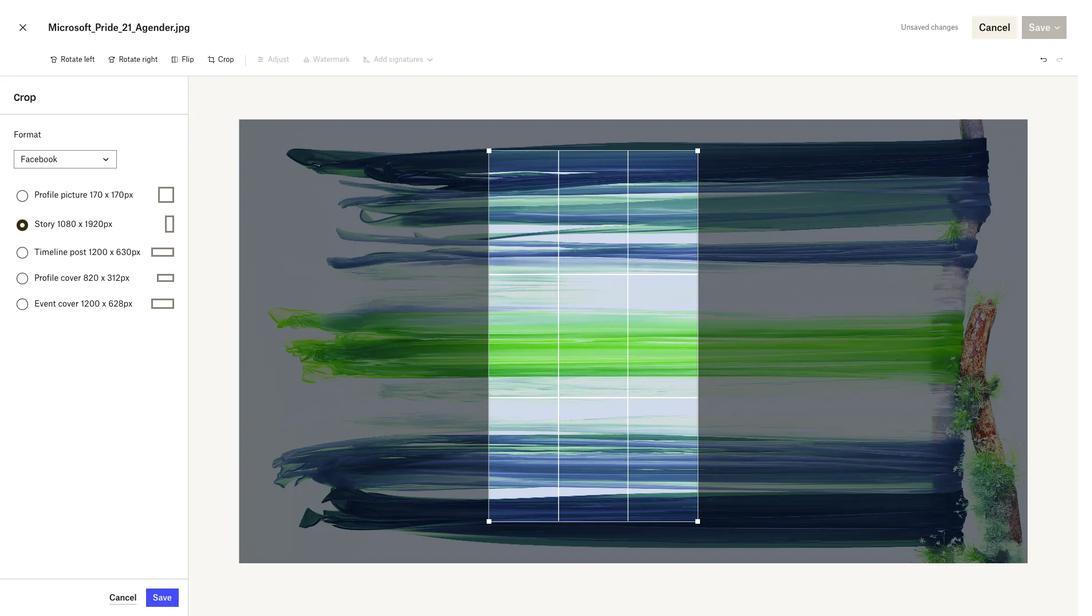 Task type: describe. For each thing, give the bounding box(es) containing it.
crop button
[[201, 50, 241, 69]]

820
[[83, 272, 99, 282]]

1080
[[57, 219, 76, 229]]

1200 for 1200 x 630px
[[89, 247, 108, 256]]

cover for event cover
[[58, 298, 79, 308]]

post
[[70, 247, 86, 256]]

unsaved
[[901, 23, 930, 32]]

x right 1080
[[78, 219, 83, 229]]

rotate for rotate right
[[119, 55, 140, 64]]

save
[[153, 593, 172, 602]]

left
[[84, 55, 95, 64]]

rotate for rotate left
[[61, 55, 82, 64]]

changes
[[932, 23, 959, 32]]

x for 1200 x 628px
[[102, 298, 106, 308]]

story
[[34, 219, 55, 229]]

profile picture 170 x 170px
[[34, 190, 133, 199]]

save button
[[146, 589, 179, 607]]

close image
[[16, 18, 30, 37]]

1920px
[[85, 219, 112, 229]]

1 vertical spatial crop
[[14, 92, 36, 103]]

flip button
[[165, 50, 201, 69]]

microsoft_pride_21_agender.jpg
[[48, 22, 190, 33]]

event cover 1200 x 628px
[[34, 298, 132, 308]]

cancel for cancel button to the bottom
[[109, 592, 137, 602]]

timeline
[[34, 247, 68, 256]]

cover for profile cover
[[61, 272, 81, 282]]

story 1080 x 1920px
[[34, 219, 112, 229]]



Task type: locate. For each thing, give the bounding box(es) containing it.
x left 630px
[[110, 247, 114, 256]]

1 vertical spatial 1200
[[81, 298, 100, 308]]

0 horizontal spatial crop
[[14, 92, 36, 103]]

x right 170
[[105, 190, 109, 199]]

rotate
[[61, 55, 82, 64], [119, 55, 140, 64]]

1200 down 820
[[81, 298, 100, 308]]

1 vertical spatial cancel
[[109, 592, 137, 602]]

rotate right
[[119, 55, 158, 64]]

rotate inside "button"
[[119, 55, 140, 64]]

None field
[[0, 0, 88, 13]]

x for 820 x 312px
[[101, 272, 105, 282]]

timeline post 1200 x 630px
[[34, 247, 140, 256]]

0 vertical spatial 1200
[[89, 247, 108, 256]]

rotate right button
[[102, 50, 165, 69]]

crop right flip
[[218, 55, 234, 64]]

x for 1200 x 630px
[[110, 247, 114, 256]]

flip
[[182, 55, 194, 64]]

profile up event at the left of page
[[34, 272, 59, 282]]

1200
[[89, 247, 108, 256], [81, 298, 100, 308]]

0 vertical spatial cancel
[[979, 22, 1011, 33]]

x for 170 x 170px
[[105, 190, 109, 199]]

0 horizontal spatial cancel
[[109, 592, 137, 602]]

cancel button right the changes
[[973, 16, 1018, 39]]

0 vertical spatial cancel button
[[973, 16, 1018, 39]]

1 horizontal spatial cancel
[[979, 22, 1011, 33]]

cancel
[[979, 22, 1011, 33], [109, 592, 137, 602]]

facebook
[[21, 154, 57, 164]]

profile cover 820 x 312px
[[34, 272, 129, 282]]

crop inside crop 'button'
[[218, 55, 234, 64]]

170px
[[111, 190, 133, 199]]

cover right event at the left of page
[[58, 298, 79, 308]]

picture
[[61, 190, 87, 199]]

rotate left
[[61, 55, 95, 64]]

None radio
[[17, 273, 28, 284]]

event
[[34, 298, 56, 308]]

format
[[14, 130, 41, 139]]

1 horizontal spatial rotate
[[119, 55, 140, 64]]

630px
[[116, 247, 140, 256]]

cancel inside cancel button
[[979, 22, 1011, 33]]

profile
[[34, 190, 59, 199], [34, 272, 59, 282]]

cancel button
[[973, 16, 1018, 39], [109, 591, 137, 605]]

1 profile from the top
[[34, 190, 59, 199]]

cancel left save
[[109, 592, 137, 602]]

cancel for cancel button to the top
[[979, 22, 1011, 33]]

0 horizontal spatial cancel button
[[109, 591, 137, 605]]

unsaved changes
[[901, 23, 959, 32]]

crop
[[218, 55, 234, 64], [14, 92, 36, 103]]

rotate left right
[[119, 55, 140, 64]]

rotate inside "button"
[[61, 55, 82, 64]]

1 rotate from the left
[[61, 55, 82, 64]]

0 horizontal spatial rotate
[[61, 55, 82, 64]]

None radio
[[17, 190, 28, 201], [17, 219, 28, 231], [17, 247, 28, 258], [17, 299, 28, 310], [17, 190, 28, 201], [17, 219, 28, 231], [17, 247, 28, 258], [17, 299, 28, 310]]

1 vertical spatial cover
[[58, 298, 79, 308]]

x right 820
[[101, 272, 105, 282]]

x left 628px
[[102, 298, 106, 308]]

0 vertical spatial cover
[[61, 272, 81, 282]]

2 rotate from the left
[[119, 55, 140, 64]]

cover left 820
[[61, 272, 81, 282]]

rotate left left
[[61, 55, 82, 64]]

0 vertical spatial crop
[[218, 55, 234, 64]]

right
[[142, 55, 158, 64]]

1 horizontal spatial cancel button
[[973, 16, 1018, 39]]

170
[[90, 190, 103, 199]]

cancel button left save button
[[109, 591, 137, 605]]

1 horizontal spatial crop
[[218, 55, 234, 64]]

2 profile from the top
[[34, 272, 59, 282]]

628px
[[108, 298, 132, 308]]

x
[[105, 190, 109, 199], [78, 219, 83, 229], [110, 247, 114, 256], [101, 272, 105, 282], [102, 298, 106, 308]]

1 vertical spatial cancel button
[[109, 591, 137, 605]]

1200 right 'post' at the left
[[89, 247, 108, 256]]

cover
[[61, 272, 81, 282], [58, 298, 79, 308]]

profile for profile picture 170 x 170px
[[34, 190, 59, 199]]

Format button
[[14, 150, 117, 168]]

cancel right the changes
[[979, 22, 1011, 33]]

312px
[[107, 272, 129, 282]]

rotate left button
[[44, 50, 102, 69]]

0 vertical spatial profile
[[34, 190, 59, 199]]

crop up format
[[14, 92, 36, 103]]

1200 for 1200 x 628px
[[81, 298, 100, 308]]

1 vertical spatial profile
[[34, 272, 59, 282]]

profile for profile cover 820 x 312px
[[34, 272, 59, 282]]

profile left picture
[[34, 190, 59, 199]]



Task type: vqa. For each thing, say whether or not it's contained in the screenshot.
left the "Cancel"
yes



